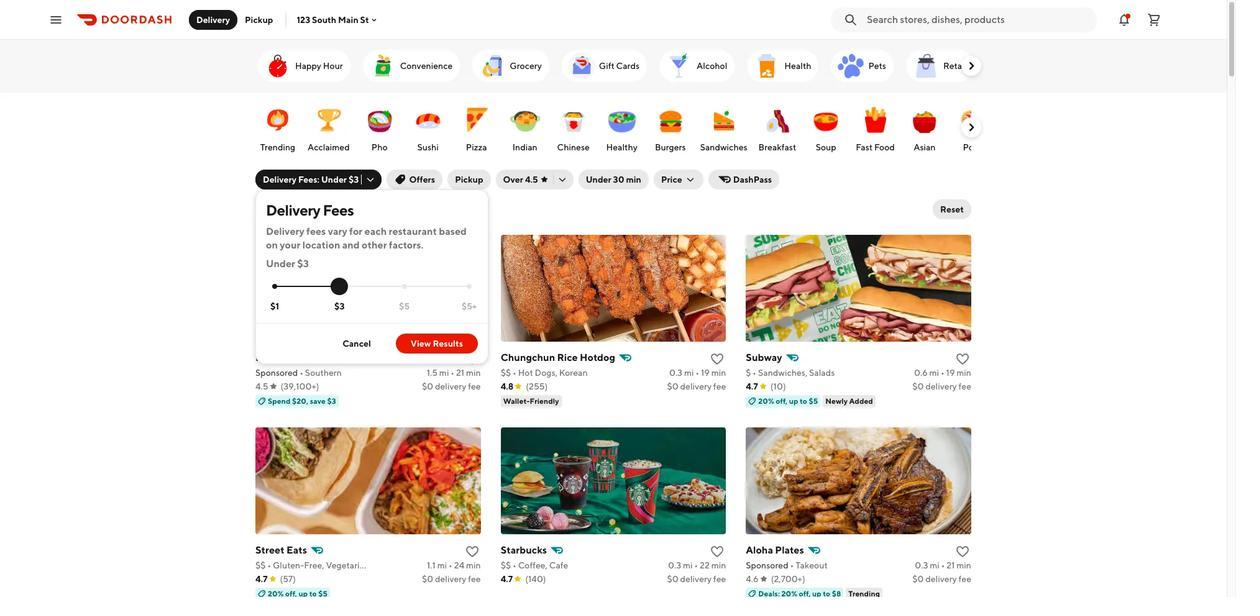 Task type: describe. For each thing, give the bounding box(es) containing it.
delivery for street eats
[[435, 575, 467, 585]]

soup
[[816, 142, 837, 152]]

(39,100+)
[[281, 382, 319, 392]]

fee for aloha plates
[[959, 575, 972, 585]]

$20,
[[292, 397, 308, 406]]

coffee,
[[518, 561, 548, 571]]

fee for street eats
[[468, 575, 481, 585]]

delivery for delivery fees vary for each restaurant based on your location and other factors.
[[266, 226, 305, 238]]

alcohol
[[697, 61, 728, 71]]

view results
[[411, 339, 463, 349]]

gift
[[599, 61, 615, 71]]

chicken
[[326, 352, 364, 364]]

vary
[[328, 226, 347, 238]]

$​0 delivery fee for street eats
[[422, 575, 481, 585]]

location
[[303, 239, 340, 251]]

pets link
[[832, 50, 894, 82]]

hour
[[323, 61, 343, 71]]

1 horizontal spatial under
[[321, 175, 347, 185]]

mi for ezell's famous chicken
[[440, 368, 449, 378]]

$5+
[[462, 301, 477, 311]]

fee for subway
[[959, 382, 972, 392]]

1 vertical spatial $5
[[809, 397, 818, 406]]

to
[[800, 397, 808, 406]]

gift cards link
[[562, 50, 647, 82]]

street
[[256, 545, 285, 557]]

over
[[503, 175, 524, 185]]

delivery for subway
[[926, 382, 957, 392]]

spend
[[268, 397, 291, 406]]

min for ezell's famous chicken
[[466, 368, 481, 378]]

fees
[[307, 226, 326, 238]]

delivery for delivery fees
[[266, 201, 320, 219]]

over 4.5 button
[[496, 170, 574, 190]]

convenience link
[[363, 50, 460, 82]]

1.1 mi • 24 min
[[427, 561, 481, 571]]

4.6
[[746, 575, 759, 585]]

convenience image
[[368, 51, 398, 81]]

asian
[[914, 142, 936, 152]]

off,
[[776, 397, 788, 406]]

health
[[785, 61, 812, 71]]

korean
[[559, 368, 588, 378]]

view
[[411, 339, 431, 349]]

$​0 delivery fee for ezell's famous chicken
[[422, 382, 481, 392]]

delivery for delivery
[[196, 15, 230, 25]]

sandwiches
[[701, 142, 748, 152]]

4.8
[[501, 382, 514, 392]]

up
[[790, 397, 799, 406]]

1.5 mi • 21 min
[[427, 368, 481, 378]]

(2,700+)
[[771, 575, 806, 585]]

famous
[[288, 352, 324, 364]]

pets image
[[837, 51, 866, 81]]

Store search: begin typing to search for stores available on DoorDash text field
[[867, 13, 1090, 26]]

19 for chungchun rice hotdog
[[701, 368, 710, 378]]

gift cards image
[[567, 51, 597, 81]]

convenience
[[400, 61, 453, 71]]

delivery for delivery fees: under $3
[[263, 175, 297, 185]]

2 next button of carousel image from the top
[[966, 121, 978, 134]]

$$ • coffee, cafe
[[501, 561, 569, 571]]

hotdog
[[580, 352, 616, 364]]

breakfast
[[759, 142, 797, 152]]

$3 up fees on the left
[[349, 175, 359, 185]]

mi for street eats
[[438, 561, 447, 571]]

restaurant
[[389, 226, 437, 238]]

sponsored • takeout
[[746, 561, 828, 571]]

cafe
[[550, 561, 569, 571]]

happy hour image
[[263, 51, 293, 81]]

21 for aloha plates
[[947, 561, 955, 571]]

factors.
[[389, 239, 424, 251]]

$​0 delivery fee for starbucks
[[668, 575, 726, 585]]

starbucks
[[501, 545, 547, 557]]

pets
[[869, 61, 887, 71]]

delivery button
[[189, 10, 238, 30]]

gift cards
[[599, 61, 640, 71]]

st
[[360, 15, 369, 25]]

fast
[[856, 142, 873, 152]]

and
[[342, 239, 360, 251]]

open menu image
[[49, 12, 63, 27]]

aloha
[[746, 545, 774, 557]]

(57)
[[280, 575, 296, 585]]

view results button
[[396, 334, 478, 354]]

24
[[454, 561, 465, 571]]

(10)
[[771, 382, 786, 392]]

mi for subway
[[930, 368, 940, 378]]

food
[[875, 142, 895, 152]]

acclaimed link
[[305, 99, 352, 156]]

ezell's
[[256, 352, 286, 364]]

trending
[[260, 142, 295, 152]]

1191 results
[[256, 202, 320, 216]]

$$ • gluten-free, vegetarian
[[256, 561, 369, 571]]

price button
[[654, 170, 704, 190]]

eats
[[287, 545, 307, 557]]

min for aloha plates
[[957, 561, 972, 571]]

3 click to add this store to your saved list image from the left
[[956, 352, 971, 367]]

over 4.5
[[503, 175, 538, 185]]

dashpass
[[734, 175, 772, 185]]

$$ for street
[[256, 561, 266, 571]]

fast food
[[856, 142, 895, 152]]

0 horizontal spatial $5
[[399, 301, 410, 311]]

salads
[[810, 368, 835, 378]]

1 vertical spatial 4.5
[[256, 382, 268, 392]]

$5+ stars and over image
[[467, 284, 472, 289]]

health image
[[753, 51, 782, 81]]

20% off, up to $5
[[759, 397, 818, 406]]

happy hour link
[[258, 50, 351, 82]]

other
[[362, 239, 387, 251]]

burgers
[[655, 142, 686, 152]]

under 30 min button
[[579, 170, 649, 190]]

mi for starbucks
[[683, 561, 693, 571]]

delivery fees vary for each restaurant based on your location and other factors.
[[266, 226, 467, 251]]

newly
[[826, 397, 848, 406]]

1.5
[[427, 368, 438, 378]]

delivery for ezell's famous chicken
[[435, 382, 467, 392]]

for
[[350, 226, 363, 238]]

min inside button
[[626, 175, 642, 185]]

street eats
[[256, 545, 307, 557]]

wallet-friendly
[[503, 397, 559, 406]]

spend $20, save $3
[[268, 397, 336, 406]]

min for chungchun rice hotdog
[[712, 368, 726, 378]]



Task type: locate. For each thing, give the bounding box(es) containing it.
save
[[310, 397, 326, 406]]

click to add this store to your saved list image
[[465, 352, 480, 367], [710, 352, 725, 367], [956, 352, 971, 367]]

free,
[[304, 561, 324, 571]]

1 19 from the left
[[701, 368, 710, 378]]

$​0 down 0.3 mi • 22 min
[[668, 575, 679, 585]]

alcohol link
[[660, 50, 735, 82]]

min for street eats
[[466, 561, 481, 571]]

offers button
[[387, 170, 443, 190]]

fee down 0.3 mi • 19 min
[[714, 382, 726, 392]]

under for under 30 min
[[586, 175, 612, 185]]

$​0 delivery fee down 1.5 mi • 21 min
[[422, 382, 481, 392]]

0 vertical spatial next button of carousel image
[[966, 60, 978, 72]]

wallet-
[[503, 397, 530, 406]]

sponsored for aloha
[[746, 561, 789, 571]]

0 horizontal spatial under
[[266, 258, 295, 270]]

grocery image
[[478, 51, 508, 81]]

$3
[[349, 175, 359, 185], [297, 258, 309, 270], [335, 301, 345, 311], [327, 397, 336, 406]]

on
[[266, 239, 278, 251]]

based
[[439, 226, 467, 238]]

southern
[[305, 368, 342, 378]]

gluten-
[[273, 561, 304, 571]]

delivery for chungchun rice hotdog
[[681, 382, 712, 392]]

sponsored down ezell's
[[256, 368, 298, 378]]

pickup button
[[238, 10, 281, 30], [448, 170, 491, 190]]

chinese
[[557, 142, 590, 152]]

retail image
[[912, 51, 941, 81]]

$​0 down 0.3 mi • 21 min
[[913, 575, 924, 585]]

min
[[626, 175, 642, 185], [466, 368, 481, 378], [712, 368, 726, 378], [957, 368, 972, 378], [466, 561, 481, 571], [712, 561, 726, 571], [957, 561, 972, 571]]

1 vertical spatial pickup button
[[448, 170, 491, 190]]

fee down 1.1 mi • 24 min
[[468, 575, 481, 585]]

delivery down 1.1 mi • 24 min
[[435, 575, 467, 585]]

delivery inside button
[[196, 15, 230, 25]]

$​0 delivery fee down 0.3 mi • 21 min
[[913, 575, 972, 585]]

4.5 right over
[[525, 175, 538, 185]]

$5 down $5 stars and over image
[[399, 301, 410, 311]]

0 horizontal spatial click to add this store to your saved list image
[[465, 545, 480, 560]]

4.7 left (140) on the bottom
[[501, 575, 513, 585]]

0 horizontal spatial 19
[[701, 368, 710, 378]]

123 south main st button
[[297, 15, 379, 25]]

2 horizontal spatial click to add this store to your saved list image
[[956, 352, 971, 367]]

4.7 down the $
[[746, 382, 759, 392]]

next button of carousel image right the retail "icon"
[[966, 60, 978, 72]]

1 horizontal spatial click to add this store to your saved list image
[[710, 352, 725, 367]]

fee down 0.6 mi • 19 min
[[959, 382, 972, 392]]

1.1
[[427, 561, 436, 571]]

2 19 from the left
[[947, 368, 955, 378]]

$$ up 4.8 at left
[[501, 368, 511, 378]]

4.7 left (57)
[[256, 575, 268, 585]]

poke
[[964, 142, 984, 152]]

delivery down 0.6 mi • 19 min
[[926, 382, 957, 392]]

0 horizontal spatial 4.5
[[256, 382, 268, 392]]

$​0 delivery fee for aloha plates
[[913, 575, 972, 585]]

$$ down starbucks
[[501, 561, 511, 571]]

$1 stars and over image
[[272, 284, 277, 289]]

1 horizontal spatial $5
[[809, 397, 818, 406]]

click to add this store to your saved list image for hotdog
[[710, 352, 725, 367]]

fee for starbucks
[[714, 575, 726, 585]]

next button of carousel image
[[966, 60, 978, 72], [966, 121, 978, 134]]

click to add this store to your saved list image up 0.6 mi • 19 min
[[956, 352, 971, 367]]

$​0 delivery fee down 0.3 mi • 19 min
[[668, 382, 726, 392]]

price
[[662, 175, 683, 185]]

(140)
[[526, 575, 546, 585]]

1 horizontal spatial click to add this store to your saved list image
[[710, 545, 725, 560]]

acclaimed
[[308, 142, 350, 152]]

1 horizontal spatial pickup
[[455, 175, 483, 185]]

sponsored • southern
[[256, 368, 342, 378]]

$​0 for subway
[[913, 382, 924, 392]]

2 horizontal spatial under
[[586, 175, 612, 185]]

sponsored
[[256, 368, 298, 378], [746, 561, 789, 571]]

1 horizontal spatial sponsored
[[746, 561, 789, 571]]

2 horizontal spatial 4.7
[[746, 382, 759, 392]]

delivery down 1.5 mi • 21 min
[[435, 382, 467, 392]]

ezell's famous chicken
[[256, 352, 364, 364]]

1191
[[256, 202, 278, 216]]

$​0 for aloha plates
[[913, 575, 924, 585]]

0 horizontal spatial pickup
[[245, 15, 273, 25]]

$​0 for chungchun rice hotdog
[[668, 382, 679, 392]]

$​0 down 0.6
[[913, 382, 924, 392]]

2 click to add this store to your saved list image from the left
[[710, 545, 725, 560]]

1 horizontal spatial 4.7
[[501, 575, 513, 585]]

pickup button left 123
[[238, 10, 281, 30]]

0 vertical spatial sponsored
[[256, 368, 298, 378]]

click to add this store to your saved list image for chicken
[[465, 352, 480, 367]]

0.3 mi • 19 min
[[670, 368, 726, 378]]

2 click to add this store to your saved list image from the left
[[710, 352, 725, 367]]

happy
[[295, 61, 321, 71]]

0 horizontal spatial pickup button
[[238, 10, 281, 30]]

reset
[[941, 205, 964, 215]]

4.7 for street eats
[[256, 575, 268, 585]]

19 right 0.6
[[947, 368, 955, 378]]

$​0 down 0.3 mi • 19 min
[[668, 382, 679, 392]]

0 horizontal spatial click to add this store to your saved list image
[[465, 352, 480, 367]]

0.3 for chungchun
[[670, 368, 683, 378]]

123 south main st
[[297, 15, 369, 25]]

4.7 for subway
[[746, 382, 759, 392]]

mi for aloha plates
[[930, 561, 940, 571]]

click to add this store to your saved list image up 0.3 mi • 19 min
[[710, 352, 725, 367]]

$1
[[270, 301, 279, 311]]

0 vertical spatial 4.5
[[525, 175, 538, 185]]

alcohol image
[[665, 51, 695, 81]]

click to add this store to your saved list image
[[465, 545, 480, 560], [710, 545, 725, 560], [956, 545, 971, 560]]

retail link
[[907, 50, 975, 82]]

click to add this store to your saved list image up 1.1 mi • 24 min
[[465, 545, 480, 560]]

under for under $3
[[266, 258, 295, 270]]

•
[[300, 368, 303, 378], [451, 368, 455, 378], [513, 368, 517, 378], [696, 368, 700, 378], [753, 368, 757, 378], [941, 368, 945, 378], [268, 561, 271, 571], [449, 561, 453, 571], [513, 561, 517, 571], [695, 561, 698, 571], [791, 561, 794, 571], [942, 561, 945, 571]]

sponsored for ezell's
[[256, 368, 298, 378]]

pickup down pizza on the top left of the page
[[455, 175, 483, 185]]

4.7 for starbucks
[[501, 575, 513, 585]]

plates
[[776, 545, 804, 557]]

0.6 mi • 19 min
[[915, 368, 972, 378]]

$​0 down "1.1"
[[422, 575, 433, 585]]

delivery for aloha plates
[[926, 575, 957, 585]]

chungchun rice hotdog
[[501, 352, 616, 364]]

results
[[281, 202, 320, 216]]

$​0 for ezell's famous chicken
[[422, 382, 433, 392]]

$$ • hot dogs, korean
[[501, 368, 588, 378]]

fee for ezell's famous chicken
[[468, 382, 481, 392]]

delivery down 0.3 mi • 21 min
[[926, 575, 957, 585]]

added
[[850, 397, 874, 406]]

1 click to add this store to your saved list image from the left
[[465, 352, 480, 367]]

delivery for starbucks
[[681, 575, 712, 585]]

reset button
[[933, 200, 972, 220]]

indian
[[513, 142, 538, 152]]

$$ down street
[[256, 561, 266, 571]]

19
[[701, 368, 710, 378], [947, 368, 955, 378]]

$3 right "save"
[[327, 397, 336, 406]]

0 vertical spatial 21
[[456, 368, 465, 378]]

1 horizontal spatial 4.5
[[525, 175, 538, 185]]

fee for chungchun rice hotdog
[[714, 382, 726, 392]]

delivery inside "delivery fees vary for each restaurant based on your location and other factors."
[[266, 226, 305, 238]]

pickup left 123
[[245, 15, 273, 25]]

mi
[[440, 368, 449, 378], [685, 368, 694, 378], [930, 368, 940, 378], [438, 561, 447, 571], [683, 561, 693, 571], [930, 561, 940, 571]]

4.5 inside button
[[525, 175, 538, 185]]

min for subway
[[957, 368, 972, 378]]

$​0 delivery fee for subway
[[913, 382, 972, 392]]

$3 down "your"
[[297, 258, 309, 270]]

21
[[456, 368, 465, 378], [947, 561, 955, 571]]

1 vertical spatial pickup
[[455, 175, 483, 185]]

$​0 delivery fee down 0.3 mi • 22 min
[[668, 575, 726, 585]]

each
[[365, 226, 387, 238]]

$5 stars and over image
[[402, 284, 407, 289]]

$$ for chungchun
[[501, 368, 511, 378]]

delivery fees: under $3
[[263, 175, 359, 185]]

$​0 for starbucks
[[668, 575, 679, 585]]

delivery
[[435, 382, 467, 392], [681, 382, 712, 392], [926, 382, 957, 392], [435, 575, 467, 585], [681, 575, 712, 585], [926, 575, 957, 585]]

0.6
[[915, 368, 928, 378]]

sandwiches,
[[759, 368, 808, 378]]

your
[[280, 239, 301, 251]]

sponsored down "aloha"
[[746, 561, 789, 571]]

pickup
[[245, 15, 273, 25], [455, 175, 483, 185]]

0 items, open order cart image
[[1147, 12, 1162, 27]]

21 for ezell's famous chicken
[[456, 368, 465, 378]]

fee down 0.3 mi • 21 min
[[959, 575, 972, 585]]

subway
[[746, 352, 783, 364]]

$ • sandwiches, salads
[[746, 368, 835, 378]]

under
[[321, 175, 347, 185], [586, 175, 612, 185], [266, 258, 295, 270]]

1 click to add this store to your saved list image from the left
[[465, 545, 480, 560]]

click to add this store to your saved list image up 1.5 mi • 21 min
[[465, 352, 480, 367]]

0.3 for aloha
[[915, 561, 929, 571]]

under down on
[[266, 258, 295, 270]]

4.5 up spend
[[256, 382, 268, 392]]

fee down 0.3 mi • 22 min
[[714, 575, 726, 585]]

1 horizontal spatial 19
[[947, 368, 955, 378]]

$​0 delivery fee
[[422, 382, 481, 392], [668, 382, 726, 392], [913, 382, 972, 392], [422, 575, 481, 585], [668, 575, 726, 585], [913, 575, 972, 585]]

sushi
[[418, 142, 439, 152]]

$​0 for street eats
[[422, 575, 433, 585]]

0 horizontal spatial sponsored
[[256, 368, 298, 378]]

30
[[613, 175, 625, 185]]

click to add this store to your saved list image up 0.3 mi • 22 min
[[710, 545, 725, 560]]

0 vertical spatial $5
[[399, 301, 410, 311]]

fee
[[468, 382, 481, 392], [714, 382, 726, 392], [959, 382, 972, 392], [468, 575, 481, 585], [714, 575, 726, 585], [959, 575, 972, 585]]

1 vertical spatial next button of carousel image
[[966, 121, 978, 134]]

1 vertical spatial sponsored
[[746, 561, 789, 571]]

under right fees:
[[321, 175, 347, 185]]

pickup button down pizza on the top left of the page
[[448, 170, 491, 190]]

$​0 delivery fee down 1.1 mi • 24 min
[[422, 575, 481, 585]]

fee down 1.5 mi • 21 min
[[468, 382, 481, 392]]

under left 30
[[586, 175, 612, 185]]

click to add this store to your saved list image up 0.3 mi • 21 min
[[956, 545, 971, 560]]

$3 up cancel
[[335, 301, 345, 311]]

pho
[[372, 142, 388, 152]]

rice
[[557, 352, 578, 364]]

notification bell image
[[1117, 12, 1132, 27]]

hot
[[518, 368, 533, 378]]

mi for chungchun rice hotdog
[[685, 368, 694, 378]]

0 horizontal spatial 21
[[456, 368, 465, 378]]

under $3
[[266, 258, 309, 270]]

main
[[338, 15, 359, 25]]

cancel button
[[328, 334, 386, 354]]

click to add this store to your saved list image for eats
[[465, 545, 480, 560]]

$​0 delivery fee down 0.6 mi • 19 min
[[913, 382, 972, 392]]

123
[[297, 15, 310, 25]]

south
[[312, 15, 337, 25]]

next button of carousel image up poke
[[966, 121, 978, 134]]

min for starbucks
[[712, 561, 726, 571]]

fees:
[[298, 175, 320, 185]]

1 next button of carousel image from the top
[[966, 60, 978, 72]]

1 horizontal spatial pickup button
[[448, 170, 491, 190]]

1 horizontal spatial 21
[[947, 561, 955, 571]]

grocery link
[[473, 50, 550, 82]]

$5 right the to
[[809, 397, 818, 406]]

3 click to add this store to your saved list image from the left
[[956, 545, 971, 560]]

click to add this store to your saved list image for plates
[[956, 545, 971, 560]]

0 vertical spatial pickup
[[245, 15, 273, 25]]

vegetarian
[[326, 561, 369, 571]]

2 horizontal spatial click to add this store to your saved list image
[[956, 545, 971, 560]]

under inside button
[[586, 175, 612, 185]]

1 vertical spatial 21
[[947, 561, 955, 571]]

19 for subway
[[947, 368, 955, 378]]

delivery down 0.3 mi • 22 min
[[681, 575, 712, 585]]

delivery down 0.3 mi • 19 min
[[681, 382, 712, 392]]

$​0 delivery fee for chungchun rice hotdog
[[668, 382, 726, 392]]

19 left the $
[[701, 368, 710, 378]]

0 horizontal spatial 4.7
[[256, 575, 268, 585]]

$​0 down 1.5
[[422, 382, 433, 392]]

0 vertical spatial pickup button
[[238, 10, 281, 30]]



Task type: vqa. For each thing, say whether or not it's contained in the screenshot.
second next button of carousel icon from the top of the page
yes



